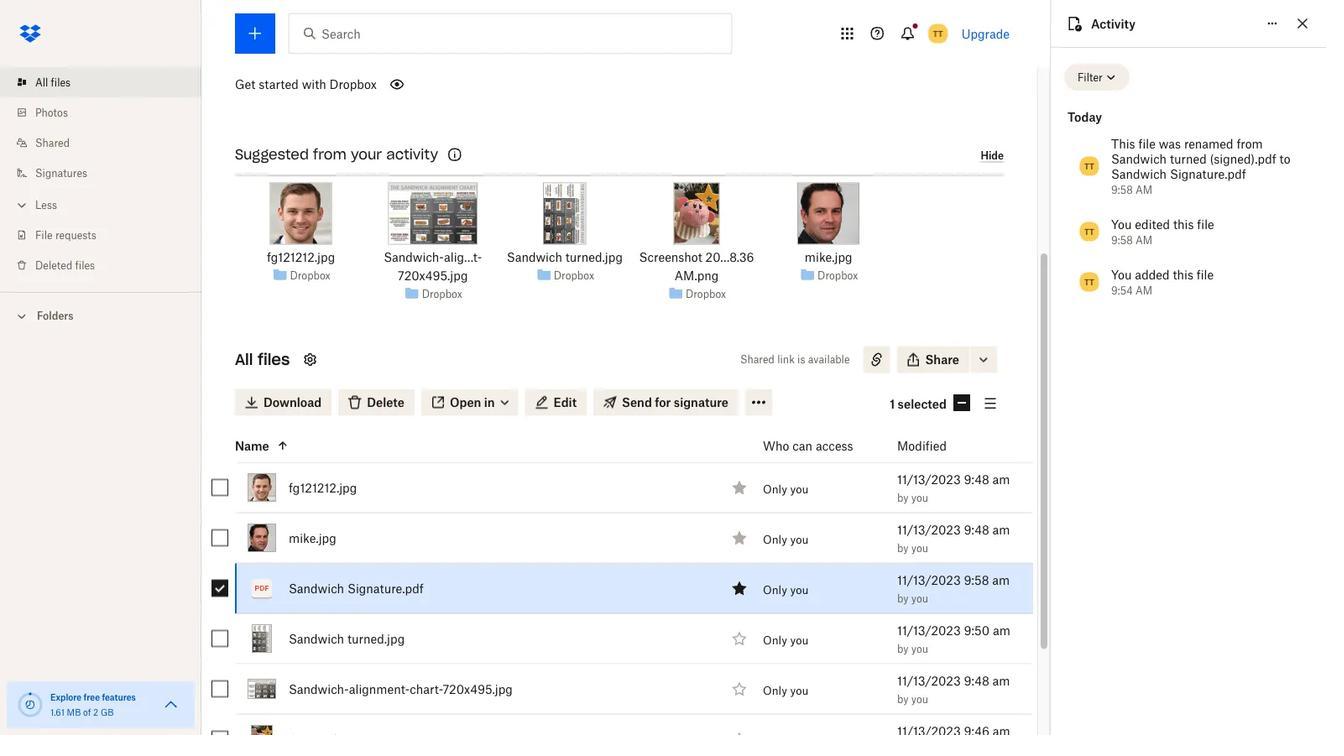 Task type: describe. For each thing, give the bounding box(es) containing it.
sandwich-alig…t- 720x495.jpg link
[[372, 248, 494, 285]]

activity
[[1091, 16, 1136, 31]]

send
[[622, 396, 652, 410]]

free
[[84, 692, 100, 703]]

tt inside dropdown button
[[933, 28, 943, 39]]

9:48 for fg121212.jpg
[[964, 473, 989, 487]]

send for signature button
[[594, 390, 739, 416]]

suggested
[[235, 147, 309, 164]]

less
[[35, 199, 57, 211]]

only you button inside name fg121212.jpg, modified 11/13/2023 9:48 am, element
[[763, 483, 809, 496]]

alig…t-
[[444, 251, 482, 265]]

sandwich signature.pdf
[[289, 582, 424, 596]]

to
[[1280, 152, 1291, 166]]

file requests link
[[13, 220, 201, 250]]

shared for shared
[[35, 136, 70, 149]]

photos link
[[13, 97, 201, 128]]

dropbox link for sandwich turned.jpg
[[554, 267, 594, 284]]

9:50
[[964, 624, 990, 638]]

edit
[[554, 396, 577, 410]]

0 vertical spatial mike.jpg link
[[805, 248, 853, 267]]

shared link is available
[[740, 354, 850, 366]]

1 horizontal spatial mike.jpg
[[805, 251, 853, 265]]

9:58 inside this file was renamed from sandwich turned (signed).pdf to sandwich signature.pdf 9:58 am
[[1111, 183, 1133, 196]]

sandwich- for alignment-
[[289, 682, 349, 697]]

filter
[[1078, 71, 1103, 84]]

this
[[1111, 136, 1135, 151]]

chart-
[[410, 682, 443, 697]]

this file was renamed from sandwich turned (signed).pdf to sandwich signature.pdf 9:58 am
[[1111, 136, 1291, 196]]

list containing today
[[1064, 91, 1313, 314]]

for
[[655, 396, 671, 410]]

/sandwich turned.jpg image
[[252, 625, 272, 654]]

modified
[[897, 439, 947, 453]]

close right sidebar image
[[1293, 13, 1313, 34]]

all files link
[[13, 67, 201, 97]]

20…8.36
[[706, 251, 754, 265]]

11/13/2023 9:50 am by you
[[897, 624, 1011, 656]]

1 horizontal spatial /sandwich alignment chart 720x495.jpg image
[[388, 183, 478, 245]]

all inside list item
[[35, 76, 48, 89]]

Search in folder "Dropbox" text field
[[321, 24, 697, 43]]

share
[[925, 353, 959, 367]]

tt for you edited this file
[[1085, 226, 1095, 237]]

features
[[102, 692, 136, 703]]

only you button inside the name mike.jpg, modified 11/13/2023 9:48 am, element
[[763, 533, 809, 547]]

remove from starred image for fg121212.jpg
[[729, 478, 750, 498]]

file for you added this file
[[1197, 267, 1214, 282]]

link
[[777, 354, 795, 366]]

tt button
[[925, 20, 952, 47]]

/sandwich turned.jpg image
[[543, 183, 586, 245]]

dropbox link for mike.jpg
[[818, 267, 858, 284]]

dropbox for sandwich-alig…t- 720x495.jpg
[[422, 288, 462, 301]]

signatures
[[35, 167, 87, 179]]

dropbox image
[[13, 17, 47, 50]]

11/13/2023 for signature.pdf
[[897, 573, 961, 588]]

you inside 11/13/2023 9:58 am by you
[[911, 593, 928, 605]]

only you for alignment-
[[763, 684, 809, 698]]

9:58 inside you edited this file 9:58 am
[[1111, 234, 1133, 246]]

am.png
[[675, 269, 719, 283]]

who can access
[[763, 439, 853, 453]]

you inside 11/13/2023 9:50 am by you
[[911, 643, 928, 656]]

am for signature.pdf
[[992, 573, 1010, 588]]

sandwich signature.pdf link
[[289, 579, 424, 599]]

am for added
[[1136, 284, 1153, 297]]

file inside this file was renamed from sandwich turned (signed).pdf to sandwich signature.pdf 9:58 am
[[1139, 136, 1156, 151]]

only for signature.pdf
[[763, 584, 787, 597]]

1 selected
[[890, 397, 947, 411]]

screenshot 20…8.36 am.png link
[[636, 248, 758, 285]]

0 vertical spatial sandwich turned.jpg
[[507, 251, 623, 265]]

0 vertical spatial turned.jpg
[[566, 251, 623, 265]]

11/13/2023 inside the name mike.jpg, modified 11/13/2023 9:48 am, element
[[897, 523, 961, 537]]

all files list item
[[0, 67, 201, 97]]

file
[[35, 229, 53, 241]]

you added this file 9:54 am
[[1111, 267, 1214, 297]]

sandwich turned.jpg link inside table
[[289, 629, 405, 649]]

1.61
[[50, 707, 65, 718]]

add to starred image
[[729, 629, 750, 649]]

turned
[[1170, 152, 1207, 166]]

modified button
[[897, 436, 990, 456]]

is
[[798, 354, 805, 366]]

deleted
[[35, 259, 72, 272]]

with
[[302, 78, 326, 92]]

all files inside list item
[[35, 76, 71, 89]]

9:58 inside 11/13/2023 9:58 am by you
[[964, 573, 989, 588]]

table containing name
[[198, 430, 1033, 735]]

add to starred image for name sandwich-alignment-chart-720x495.jpg, modified 11/13/2023 9:48 am, element
[[729, 680, 750, 700]]

2 horizontal spatial files
[[258, 350, 290, 370]]

turned.jpg inside name sandwich turned.jpg, modified 11/13/2023 9:50 am, element
[[347, 632, 405, 646]]

1 vertical spatial mike.jpg link
[[289, 528, 336, 549]]

get started with dropbox
[[235, 78, 377, 92]]

by for turned.jpg
[[897, 643, 909, 656]]

started
[[259, 78, 299, 92]]

quota usage element
[[17, 692, 44, 719]]

name screenshot 2023-08-18 at 9.48.36 am.png, modified 11/13/2023 9:46 am, element
[[198, 715, 1033, 735]]

suggested from your activity
[[235, 147, 438, 164]]

name mike.jpg, modified 11/13/2023 9:48 am, element
[[198, 514, 1033, 564]]

was
[[1159, 136, 1181, 151]]

alignment-
[[349, 682, 410, 697]]

upgrade
[[962, 26, 1010, 41]]

from inside this file was renamed from sandwich turned (signed).pdf to sandwich signature.pdf 9:58 am
[[1237, 136, 1263, 151]]

screenshot
[[639, 251, 702, 265]]

you for you added this file
[[1111, 267, 1132, 282]]

remove from starred image for mike.jpg
[[729, 528, 750, 549]]

2
[[93, 707, 98, 718]]

get
[[235, 78, 255, 92]]

(signed).pdf
[[1210, 152, 1277, 166]]

download
[[264, 396, 322, 410]]

0 vertical spatial fg121212.jpg
[[267, 251, 335, 265]]

9:48 for sandwich-alignment-chart-720x495.jpg
[[964, 674, 989, 688]]

access
[[816, 439, 853, 453]]

edited
[[1135, 217, 1170, 231]]

hide
[[981, 149, 1004, 162]]

sandwich-alignment-chart-720x495.jpg link
[[289, 680, 513, 700]]

name button
[[235, 436, 722, 456]]

folders button
[[0, 303, 201, 328]]

remove from starred image for sandwich signature.pdf
[[729, 579, 750, 599]]

delete button
[[338, 390, 415, 416]]

file requests
[[35, 229, 96, 241]]

11/13/2023 9:48 am by you for mike.jpg
[[897, 523, 1010, 555]]

sandwich- for alig…t-
[[384, 251, 444, 265]]

this for added
[[1173, 267, 1194, 282]]

gb
[[101, 707, 114, 718]]

explore
[[50, 692, 82, 703]]

upgrade link
[[962, 26, 1010, 41]]

0 vertical spatial sandwich turned.jpg link
[[507, 248, 623, 267]]

less image
[[13, 197, 30, 214]]

today
[[1068, 110, 1102, 124]]

send for signature
[[622, 396, 729, 410]]

renamed
[[1184, 136, 1234, 151]]

edit button
[[525, 390, 587, 416]]

files for the all files link
[[51, 76, 71, 89]]

hide button
[[981, 149, 1004, 163]]

shared for shared link is available
[[740, 354, 775, 366]]

sandwich-alignment-chart-720x495.jpg
[[289, 682, 513, 697]]

tt for this file was renamed from sandwich turned (signed).pdf to sandwich signature.pdf
[[1085, 161, 1095, 171]]

of
[[83, 707, 91, 718]]

9:54
[[1111, 284, 1133, 297]]

only for turned.jpg
[[763, 634, 787, 647]]

can
[[793, 439, 813, 453]]

dropbox link for fg121212.jpg
[[290, 267, 330, 284]]

only you for signature.pdf
[[763, 584, 809, 597]]

deleted files
[[35, 259, 95, 272]]



Task type: vqa. For each thing, say whether or not it's contained in the screenshot.


Task type: locate. For each thing, give the bounding box(es) containing it.
mike.jpg
[[805, 251, 853, 265], [289, 531, 336, 546]]

dropbox link down /mike.jpg image
[[818, 267, 858, 284]]

name
[[235, 439, 269, 453]]

shared
[[35, 136, 70, 149], [740, 354, 775, 366]]

0 vertical spatial sandwich-
[[384, 251, 444, 265]]

turned.jpg down /sandwich turned.jpg image
[[566, 251, 623, 265]]

from
[[1237, 136, 1263, 151], [313, 147, 347, 164]]

11/13/2023 inside name sandwich-alignment-chart-720x495.jpg, modified 11/13/2023 9:48 am, element
[[897, 674, 961, 688]]

2 only you from the top
[[763, 533, 809, 547]]

mike.jpg right /mike.jpg icon
[[289, 531, 336, 546]]

2 vertical spatial files
[[258, 350, 290, 370]]

0 horizontal spatial /sandwich alignment chart 720x495.jpg image
[[248, 680, 276, 700]]

available
[[808, 354, 850, 366]]

1 vertical spatial sandwich-
[[289, 682, 349, 697]]

/sandwich alignment chart 720x495.jpg image inside name sandwich-alignment-chart-720x495.jpg, modified 11/13/2023 9:48 am, element
[[248, 680, 276, 700]]

only for alignment-
[[763, 684, 787, 698]]

turned.jpg up alignment-
[[347, 632, 405, 646]]

720x495.jpg inside sandwich-alig…t- 720x495.jpg
[[398, 269, 468, 283]]

3 only you button from the top
[[763, 584, 809, 597]]

11/13/2023 inside name fg121212.jpg, modified 11/13/2023 9:48 am, element
[[897, 473, 961, 487]]

only you button inside name sandwich turned.jpg, modified 11/13/2023 9:50 am, element
[[763, 634, 809, 647]]

/screenshot 2023-08-18 at 9.48.36 am.png image
[[674, 183, 720, 245]]

1 vertical spatial 11/13/2023 9:48 am by you
[[897, 523, 1010, 555]]

2 am from the top
[[1136, 234, 1153, 246]]

11/13/2023 left 9:50
[[897, 624, 961, 638]]

by for signature.pdf
[[897, 593, 909, 605]]

this for edited
[[1173, 217, 1194, 231]]

open in button
[[421, 390, 518, 416]]

2 only you button from the top
[[763, 533, 809, 547]]

11/13/2023 up 11/13/2023 9:50 am by you
[[897, 573, 961, 588]]

11/13/2023 9:48 am by you inside name fg121212.jpg, modified 11/13/2023 9:48 am, element
[[897, 473, 1010, 505]]

am for alignment-
[[993, 674, 1010, 688]]

5 am from the top
[[993, 674, 1010, 688]]

dropbox link down sandwich-alig…t- 720x495.jpg
[[422, 286, 462, 303]]

you
[[1111, 217, 1132, 231], [1111, 267, 1132, 282]]

/sandwich alignment chart 720x495.jpg image
[[388, 183, 478, 245], [248, 680, 276, 700]]

list containing all files
[[0, 57, 201, 292]]

only you button for turned.jpg
[[763, 634, 809, 647]]

share button
[[897, 347, 970, 374]]

4 only from the top
[[763, 634, 787, 647]]

1
[[890, 397, 895, 411]]

open
[[450, 396, 481, 410]]

2 11/13/2023 9:48 am by you from the top
[[897, 523, 1010, 555]]

from left your
[[313, 147, 347, 164]]

this inside you added this file 9:54 am
[[1173, 267, 1194, 282]]

720x495.jpg inside table
[[443, 682, 513, 697]]

1 vertical spatial you
[[1111, 267, 1132, 282]]

only you for turned.jpg
[[763, 634, 809, 647]]

0 vertical spatial you
[[1111, 217, 1132, 231]]

dropbox down /mike.jpg image
[[818, 269, 858, 282]]

1 remove from starred image from the top
[[729, 478, 750, 498]]

dropbox for screenshot 20…8.36 am.png
[[686, 288, 726, 301]]

signature
[[674, 396, 729, 410]]

filter button
[[1064, 64, 1130, 91]]

sandwich-alig…t- 720x495.jpg
[[384, 251, 482, 283]]

mike.jpg link right /mike.jpg icon
[[289, 528, 336, 549]]

this right edited on the right of page
[[1173, 217, 1194, 231]]

1 vertical spatial remove from starred image
[[729, 528, 750, 549]]

0 vertical spatial signature.pdf
[[1170, 167, 1246, 181]]

1 vertical spatial file
[[1197, 217, 1214, 231]]

folder settings image
[[300, 350, 320, 370]]

you up 9:54
[[1111, 267, 1132, 282]]

only inside name fg121212.jpg, modified 11/13/2023 9:48 am, element
[[763, 483, 787, 496]]

am inside 11/13/2023 9:50 am by you
[[993, 624, 1011, 638]]

1 vertical spatial sandwich turned.jpg link
[[289, 629, 405, 649]]

9:58
[[1111, 183, 1133, 196], [1111, 234, 1133, 246], [964, 573, 989, 588]]

1 horizontal spatial sandwich turned.jpg
[[507, 251, 623, 265]]

9:58 up 9:50
[[964, 573, 989, 588]]

0 horizontal spatial sandwich-
[[289, 682, 349, 697]]

shared left link on the top right of the page
[[740, 354, 775, 366]]

4 only you button from the top
[[763, 634, 809, 647]]

0 vertical spatial /sandwich alignment chart 720x495.jpg image
[[388, 183, 478, 245]]

dropbox down sandwich-alig…t- 720x495.jpg
[[422, 288, 462, 301]]

9:48 for mike.jpg
[[964, 523, 989, 537]]

5 only from the top
[[763, 684, 787, 698]]

2 vertical spatial 9:48
[[964, 674, 989, 688]]

by down 11/13/2023 9:58 am by you
[[897, 643, 909, 656]]

3 am from the top
[[1136, 284, 1153, 297]]

sandwich turned.jpg down sandwich signature.pdf link
[[289, 632, 405, 646]]

dropbox right with
[[330, 78, 377, 92]]

/fg121212.jpg image
[[270, 183, 332, 245]]

am down edited on the right of page
[[1136, 234, 1153, 246]]

0 vertical spatial mike.jpg
[[805, 251, 853, 265]]

remove from starred image
[[729, 478, 750, 498], [729, 528, 750, 549], [729, 579, 750, 599]]

1 11/13/2023 from the top
[[897, 473, 961, 487]]

3 11/13/2023 9:48 am by you from the top
[[897, 674, 1010, 706]]

file
[[1139, 136, 1156, 151], [1197, 217, 1214, 231], [1197, 267, 1214, 282]]

all up 'download' button
[[235, 350, 253, 370]]

1 horizontal spatial files
[[75, 259, 95, 272]]

0 horizontal spatial mike.jpg
[[289, 531, 336, 546]]

you inside you added this file 9:54 am
[[1111, 267, 1132, 282]]

5 only you button from the top
[[763, 684, 809, 698]]

am inside name sandwich-alignment-chart-720x495.jpg, modified 11/13/2023 9:48 am, element
[[993, 674, 1010, 688]]

11/13/2023 9:48 am by you down 11/13/2023 9:50 am by you
[[897, 674, 1010, 706]]

dropbox link
[[290, 267, 330, 284], [554, 267, 594, 284], [818, 267, 858, 284], [422, 286, 462, 303], [686, 286, 726, 303]]

dropbox down /sandwich turned.jpg image
[[554, 269, 594, 282]]

all files
[[35, 76, 71, 89], [235, 350, 290, 370]]

1 vertical spatial files
[[75, 259, 95, 272]]

shared down photos
[[35, 136, 70, 149]]

0 horizontal spatial mike.jpg link
[[289, 528, 336, 549]]

files
[[51, 76, 71, 89], [75, 259, 95, 272], [258, 350, 290, 370]]

5 only you from the top
[[763, 684, 809, 698]]

1 you from the top
[[1111, 217, 1132, 231]]

sandwich turned.jpg
[[507, 251, 623, 265], [289, 632, 405, 646]]

1 vertical spatial mike.jpg
[[289, 531, 336, 546]]

4 only you from the top
[[763, 634, 809, 647]]

4 by from the top
[[897, 643, 909, 656]]

1 vertical spatial 720x495.jpg
[[443, 682, 513, 697]]

11/13/2023 up 11/13/2023 9:58 am by you
[[897, 523, 961, 537]]

0 horizontal spatial list
[[0, 57, 201, 292]]

only you inside name sandwich turned.jpg, modified 11/13/2023 9:50 am, element
[[763, 634, 809, 647]]

mike.jpg link down /mike.jpg image
[[805, 248, 853, 267]]

0 horizontal spatial files
[[51, 76, 71, 89]]

by down modified
[[897, 492, 909, 505]]

4 11/13/2023 from the top
[[897, 624, 961, 638]]

file inside you added this file 9:54 am
[[1197, 267, 1214, 282]]

11/13/2023 9:48 am by you for fg121212.jpg
[[897, 473, 1010, 505]]

3 9:48 from the top
[[964, 674, 989, 688]]

only you inside name sandwich-alignment-chart-720x495.jpg, modified 11/13/2023 9:48 am, element
[[763, 684, 809, 698]]

2 vertical spatial 9:58
[[964, 573, 989, 588]]

by inside name sandwich-alignment-chart-720x495.jpg, modified 11/13/2023 9:48 am, element
[[897, 693, 909, 706]]

1 vertical spatial am
[[1136, 234, 1153, 246]]

you left edited on the right of page
[[1111, 217, 1132, 231]]

2 remove from starred image from the top
[[729, 528, 750, 549]]

dropbox down /fg121212.jpg image
[[290, 269, 330, 282]]

3 only from the top
[[763, 584, 787, 597]]

0 vertical spatial 9:48
[[964, 473, 989, 487]]

dropbox link down /sandwich turned.jpg image
[[554, 267, 594, 284]]

1 vertical spatial 9:58
[[1111, 234, 1133, 246]]

screenshot 20…8.36 am.png
[[639, 251, 754, 283]]

file for you edited this file
[[1197, 217, 1214, 231]]

/fg121212.jpg image
[[248, 474, 276, 502]]

deleted files link
[[13, 250, 201, 280]]

am up edited on the right of page
[[1136, 183, 1153, 196]]

9:48
[[964, 473, 989, 487], [964, 523, 989, 537], [964, 674, 989, 688]]

1 horizontal spatial mike.jpg link
[[805, 248, 853, 267]]

2 vertical spatial file
[[1197, 267, 1214, 282]]

am inside you added this file 9:54 am
[[1136, 284, 1153, 297]]

shared inside list
[[35, 136, 70, 149]]

shared link
[[13, 128, 201, 158]]

0 vertical spatial fg121212.jpg link
[[267, 248, 335, 267]]

1 only from the top
[[763, 483, 787, 496]]

None field
[[0, 0, 123, 18]]

0 vertical spatial 11/13/2023 9:48 am by you
[[897, 473, 1010, 505]]

only inside name sandwich turned.jpg, modified 11/13/2023 9:50 am, element
[[763, 634, 787, 647]]

1 only you from the top
[[763, 483, 809, 496]]

file right edited on the right of page
[[1197, 217, 1214, 231]]

0 vertical spatial am
[[1136, 183, 1153, 196]]

2 this from the top
[[1173, 267, 1194, 282]]

11/13/2023 down modified
[[897, 473, 961, 487]]

1 11/13/2023 9:48 am by you from the top
[[897, 473, 1010, 505]]

0 horizontal spatial signature.pdf
[[347, 582, 424, 596]]

11/13/2023 9:48 am by you inside the name mike.jpg, modified 11/13/2023 9:48 am, element
[[897, 523, 1010, 555]]

selected
[[898, 397, 947, 411]]

add to starred image inside name screenshot 2023-08-18 at 9.48.36 am.png, modified 11/13/2023 9:46 am, "element"
[[729, 730, 750, 735]]

1 horizontal spatial all files
[[235, 350, 290, 370]]

files inside list item
[[51, 76, 71, 89]]

add to starred image
[[729, 680, 750, 700], [729, 730, 750, 735]]

am
[[1136, 183, 1153, 196], [1136, 234, 1153, 246], [1136, 284, 1153, 297]]

tt down today
[[1085, 161, 1095, 171]]

mike.jpg down /mike.jpg image
[[805, 251, 853, 265]]

am inside 11/13/2023 9:58 am by you
[[992, 573, 1010, 588]]

11/13/2023 inside 11/13/2023 9:58 am by you
[[897, 573, 961, 588]]

tt for you added this file
[[1085, 277, 1095, 287]]

am down added
[[1136, 284, 1153, 297]]

am inside name fg121212.jpg, modified 11/13/2023 9:48 am, element
[[993, 473, 1010, 487]]

sandwich turned.jpg link down sandwich signature.pdf link
[[289, 629, 405, 649]]

1 am from the top
[[993, 473, 1010, 487]]

/mike.jpg image
[[798, 183, 860, 245]]

1 this from the top
[[1173, 217, 1194, 231]]

0 vertical spatial file
[[1139, 136, 1156, 151]]

signatures link
[[13, 158, 201, 188]]

dropbox for mike.jpg
[[818, 269, 858, 282]]

1 vertical spatial /sandwich alignment chart 720x495.jpg image
[[248, 680, 276, 700]]

1 vertical spatial fg121212.jpg
[[289, 481, 357, 495]]

dropbox link for screenshot 20…8.36 am.png
[[686, 286, 726, 303]]

in
[[484, 396, 495, 410]]

dropbox link for sandwich-alig…t- 720x495.jpg
[[422, 286, 462, 303]]

5 by from the top
[[897, 693, 909, 706]]

files for deleted files link
[[75, 259, 95, 272]]

remove from starred image inside name sandwich signature.pdf, modified 11/13/2023 9:58 am, element
[[729, 579, 750, 599]]

sandwich- inside sandwich-alignment-chart-720x495.jpg link
[[289, 682, 349, 697]]

files right deleted at left top
[[75, 259, 95, 272]]

0 horizontal spatial turned.jpg
[[347, 632, 405, 646]]

photos
[[35, 106, 68, 119]]

2 11/13/2023 from the top
[[897, 523, 961, 537]]

by down 11/13/2023 9:50 am by you
[[897, 693, 909, 706]]

by inside name fg121212.jpg, modified 11/13/2023 9:48 am, element
[[897, 492, 909, 505]]

0 horizontal spatial all
[[35, 76, 48, 89]]

0 horizontal spatial from
[[313, 147, 347, 164]]

add to starred image inside name sandwich-alignment-chart-720x495.jpg, modified 11/13/2023 9:48 am, element
[[729, 680, 750, 700]]

3 am from the top
[[992, 573, 1010, 588]]

tt left edited on the right of page
[[1085, 226, 1095, 237]]

11/13/2023 inside 11/13/2023 9:50 am by you
[[897, 624, 961, 638]]

11/13/2023 for alignment-
[[897, 674, 961, 688]]

only you inside name sandwich signature.pdf, modified 11/13/2023 9:58 am, element
[[763, 584, 809, 597]]

by inside 11/13/2023 9:58 am by you
[[897, 593, 909, 605]]

file inside you edited this file 9:58 am
[[1197, 217, 1214, 231]]

0 horizontal spatial sandwich turned.jpg
[[289, 632, 405, 646]]

only inside name sandwich signature.pdf, modified 11/13/2023 9:58 am, element
[[763, 584, 787, 597]]

2 vertical spatial remove from starred image
[[729, 579, 750, 599]]

requests
[[55, 229, 96, 241]]

by up 11/13/2023 9:50 am by you
[[897, 593, 909, 605]]

1 by from the top
[[897, 492, 909, 505]]

tt left 9:54
[[1085, 277, 1095, 287]]

11/13/2023 9:48 am by you for sandwich-alignment-chart-720x495.jpg
[[897, 674, 1010, 706]]

1 vertical spatial fg121212.jpg link
[[289, 478, 357, 498]]

only inside name sandwich-alignment-chart-720x495.jpg, modified 11/13/2023 9:48 am, element
[[763, 684, 787, 698]]

2 am from the top
[[993, 523, 1010, 537]]

this inside you edited this file 9:58 am
[[1173, 217, 1194, 231]]

1 vertical spatial all
[[235, 350, 253, 370]]

only you button for signature.pdf
[[763, 584, 809, 597]]

dropbox down am.png
[[686, 288, 726, 301]]

2 only from the top
[[763, 533, 787, 547]]

name sandwich turned.jpg, modified 11/13/2023 9:50 am, element
[[198, 614, 1033, 665]]

3 remove from starred image from the top
[[729, 579, 750, 599]]

you for you edited this file
[[1111, 217, 1132, 231]]

0 horizontal spatial all files
[[35, 76, 71, 89]]

9:48 down modified button
[[964, 473, 989, 487]]

1 horizontal spatial from
[[1237, 136, 1263, 151]]

mike.jpg link
[[805, 248, 853, 267], [289, 528, 336, 549]]

only you button for alignment-
[[763, 684, 809, 698]]

1 horizontal spatial shared
[[740, 354, 775, 366]]

2 9:48 from the top
[[964, 523, 989, 537]]

fg121212.jpg inside name fg121212.jpg, modified 11/13/2023 9:48 am, element
[[289, 481, 357, 495]]

file left was
[[1139, 136, 1156, 151]]

1 vertical spatial all files
[[235, 350, 290, 370]]

2 add to starred image from the top
[[729, 730, 750, 735]]

9:48 down 11/13/2023 9:50 am by you
[[964, 674, 989, 688]]

only you button inside name sandwich signature.pdf, modified 11/13/2023 9:58 am, element
[[763, 584, 809, 597]]

open in
[[450, 396, 495, 410]]

remove from starred image inside the name mike.jpg, modified 11/13/2023 9:48 am, element
[[729, 528, 750, 549]]

signature.pdf inside this file was renamed from sandwich turned (signed).pdf to sandwich signature.pdf 9:58 am
[[1170, 167, 1246, 181]]

11/13/2023 for turned.jpg
[[897, 624, 961, 638]]

9:58 down this
[[1111, 183, 1133, 196]]

dropbox
[[330, 78, 377, 92], [290, 269, 330, 282], [554, 269, 594, 282], [818, 269, 858, 282], [422, 288, 462, 301], [686, 288, 726, 301]]

delete
[[367, 396, 405, 410]]

11/13/2023 9:48 am by you up 11/13/2023 9:58 am by you
[[897, 523, 1010, 555]]

am for turned.jpg
[[993, 624, 1011, 638]]

add to starred image for name screenshot 2023-08-18 at 9.48.36 am.png, modified 11/13/2023 9:46 am, "element"
[[729, 730, 750, 735]]

4 am from the top
[[993, 624, 1011, 638]]

5 11/13/2023 from the top
[[897, 674, 961, 688]]

0 horizontal spatial sandwich turned.jpg link
[[289, 629, 405, 649]]

only inside the name mike.jpg, modified 11/13/2023 9:48 am, element
[[763, 533, 787, 547]]

sandwich- inside sandwich-alig…t- 720x495.jpg
[[384, 251, 444, 265]]

/sandwich alignment chart 720x495.jpg image up /screenshot 2023-08-18 at 9.48.36 am.png icon
[[248, 680, 276, 700]]

only you inside the name mike.jpg, modified 11/13/2023 9:48 am, element
[[763, 533, 809, 547]]

am inside this file was renamed from sandwich turned (signed).pdf to sandwich signature.pdf 9:58 am
[[1136, 183, 1153, 196]]

/screenshot 2023-08-18 at 9.48.36 am.png image
[[251, 726, 273, 735]]

11/13/2023 down 11/13/2023 9:50 am by you
[[897, 674, 961, 688]]

all up photos
[[35, 76, 48, 89]]

all
[[35, 76, 48, 89], [235, 350, 253, 370]]

your
[[351, 147, 382, 164]]

remove from starred image inside name fg121212.jpg, modified 11/13/2023 9:48 am, element
[[729, 478, 750, 498]]

fg121212.jpg link down /fg121212.jpg image
[[267, 248, 335, 267]]

9:48 up 11/13/2023 9:58 am by you
[[964, 523, 989, 537]]

explore free features 1.61 mb of 2 gb
[[50, 692, 136, 718]]

0 vertical spatial all
[[35, 76, 48, 89]]

signature.pdf
[[1170, 167, 1246, 181], [347, 582, 424, 596]]

3 only you from the top
[[763, 584, 809, 597]]

name fg121212.jpg, modified 11/13/2023 9:48 am, element
[[198, 463, 1033, 514]]

1 vertical spatial turned.jpg
[[347, 632, 405, 646]]

all files left folder settings icon
[[235, 350, 290, 370]]

1 vertical spatial 9:48
[[964, 523, 989, 537]]

am inside you edited this file 9:58 am
[[1136, 234, 1153, 246]]

11/13/2023 9:48 am by you down modified button
[[897, 473, 1010, 505]]

you inside you edited this file 9:58 am
[[1111, 217, 1132, 231]]

you
[[790, 483, 809, 496], [911, 492, 928, 505], [790, 533, 809, 547], [911, 542, 928, 555], [790, 584, 809, 597], [911, 593, 928, 605], [790, 634, 809, 647], [911, 643, 928, 656], [790, 684, 809, 698], [911, 693, 928, 706]]

11/13/2023 9:48 am by you inside name sandwich-alignment-chart-720x495.jpg, modified 11/13/2023 9:48 am, element
[[897, 674, 1010, 706]]

/mike.jpg image
[[248, 524, 276, 553]]

0 vertical spatial all files
[[35, 76, 71, 89]]

1 horizontal spatial list
[[1064, 91, 1313, 314]]

11/13/2023 9:58 am by you
[[897, 573, 1010, 605]]

/sandwich alignment chart 720x495.jpg image up sandwich-alig…t- 720x495.jpg
[[388, 183, 478, 245]]

0 vertical spatial shared
[[35, 136, 70, 149]]

you edited this file 9:58 am
[[1111, 217, 1214, 246]]

activity
[[386, 147, 438, 164]]

dropbox link down am.png
[[686, 286, 726, 303]]

0 vertical spatial files
[[51, 76, 71, 89]]

fg121212.jpg right /fg121212.jpg icon
[[289, 481, 357, 495]]

by for alignment-
[[897, 693, 909, 706]]

file right added
[[1197, 267, 1214, 282]]

mb
[[67, 707, 81, 718]]

only
[[763, 483, 787, 496], [763, 533, 787, 547], [763, 584, 787, 597], [763, 634, 787, 647], [763, 684, 787, 698]]

am inside the name mike.jpg, modified 11/13/2023 9:48 am, element
[[993, 523, 1010, 537]]

sandwich turned.jpg down /sandwich turned.jpg image
[[507, 251, 623, 265]]

1 am from the top
[[1136, 183, 1153, 196]]

1 vertical spatial this
[[1173, 267, 1194, 282]]

2 you from the top
[[1111, 267, 1132, 282]]

from up "(signed).pdf"
[[1237, 136, 1263, 151]]

1 horizontal spatial sandwich-
[[384, 251, 444, 265]]

sandwich turned.jpg link
[[507, 248, 623, 267], [289, 629, 405, 649]]

1 vertical spatial sandwich turned.jpg
[[289, 632, 405, 646]]

1 only you button from the top
[[763, 483, 809, 496]]

name sandwich signature.pdf, modified 11/13/2023 9:58 am, element
[[198, 564, 1033, 614]]

1 vertical spatial shared
[[740, 354, 775, 366]]

fg121212.jpg link right /fg121212.jpg icon
[[289, 478, 357, 498]]

table
[[198, 430, 1033, 735]]

1 vertical spatial signature.pdf
[[347, 582, 424, 596]]

sandwich turned.jpg link down /sandwich turned.jpg image
[[507, 248, 623, 267]]

by up 11/13/2023 9:58 am by you
[[897, 542, 909, 555]]

files left folder settings icon
[[258, 350, 290, 370]]

files up photos
[[51, 76, 71, 89]]

0 vertical spatial this
[[1173, 217, 1194, 231]]

0 vertical spatial 720x495.jpg
[[398, 269, 468, 283]]

0 vertical spatial 9:58
[[1111, 183, 1133, 196]]

this right added
[[1173, 267, 1194, 282]]

0 vertical spatial add to starred image
[[729, 680, 750, 700]]

1 9:48 from the top
[[964, 473, 989, 487]]

tt left upgrade link
[[933, 28, 943, 39]]

9:58 up 9:54
[[1111, 234, 1133, 246]]

am for edited
[[1136, 234, 1153, 246]]

720x495.jpg
[[398, 269, 468, 283], [443, 682, 513, 697]]

2 by from the top
[[897, 542, 909, 555]]

1 horizontal spatial turned.jpg
[[566, 251, 623, 265]]

only you button inside name sandwich-alignment-chart-720x495.jpg, modified 11/13/2023 9:48 am, element
[[763, 684, 809, 698]]

folders
[[37, 310, 73, 322]]

1 horizontal spatial signature.pdf
[[1170, 167, 1246, 181]]

by inside the name mike.jpg, modified 11/13/2023 9:48 am, element
[[897, 542, 909, 555]]

name sandwich-alignment-chart-720x495.jpg, modified 11/13/2023 9:48 am, element
[[198, 665, 1033, 715]]

3 by from the top
[[897, 593, 909, 605]]

list
[[0, 57, 201, 292], [1064, 91, 1313, 314]]

3 11/13/2023 from the top
[[897, 573, 961, 588]]

0 vertical spatial remove from starred image
[[729, 478, 750, 498]]

dropbox for fg121212.jpg
[[290, 269, 330, 282]]

2 vertical spatial am
[[1136, 284, 1153, 297]]

download button
[[235, 390, 332, 416]]

1 add to starred image from the top
[[729, 680, 750, 700]]

by inside 11/13/2023 9:50 am by you
[[897, 643, 909, 656]]

fg121212.jpg down /fg121212.jpg image
[[267, 251, 335, 265]]

sandwich-
[[384, 251, 444, 265], [289, 682, 349, 697]]

all files up photos
[[35, 76, 71, 89]]

1 vertical spatial add to starred image
[[729, 730, 750, 735]]

2 vertical spatial 11/13/2023 9:48 am by you
[[897, 674, 1010, 706]]

11/13/2023
[[897, 473, 961, 487], [897, 523, 961, 537], [897, 573, 961, 588], [897, 624, 961, 638], [897, 674, 961, 688]]

dropbox for sandwich turned.jpg
[[554, 269, 594, 282]]

1 horizontal spatial sandwich turned.jpg link
[[507, 248, 623, 267]]

sandwich
[[1111, 152, 1167, 166], [1111, 167, 1167, 181], [507, 251, 562, 265], [289, 582, 344, 596], [289, 632, 344, 646]]

this
[[1173, 217, 1194, 231], [1173, 267, 1194, 282]]

1 horizontal spatial all
[[235, 350, 253, 370]]

who
[[763, 439, 789, 453]]

dropbox link down /fg121212.jpg image
[[290, 267, 330, 284]]

fg121212.jpg
[[267, 251, 335, 265], [289, 481, 357, 495]]

0 horizontal spatial shared
[[35, 136, 70, 149]]

only you inside name fg121212.jpg, modified 11/13/2023 9:48 am, element
[[763, 483, 809, 496]]



